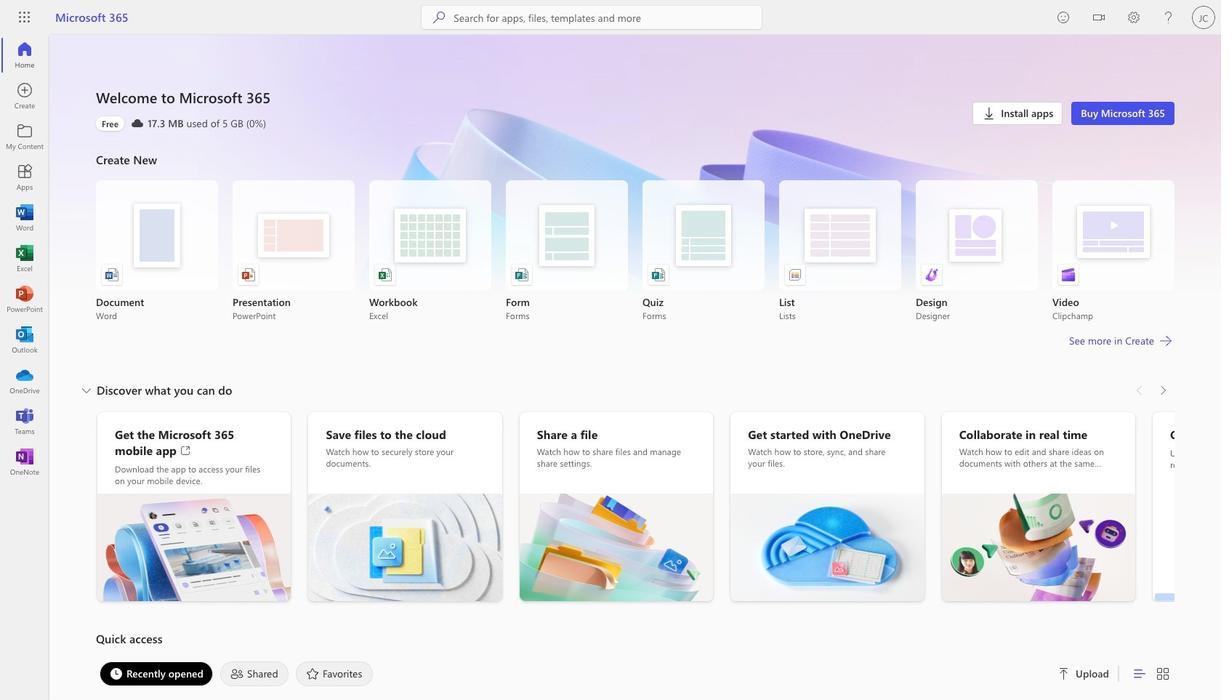 Task type: vqa. For each thing, say whether or not it's contained in the screenshot.
PowerPoint Presentation image
yes



Task type: locate. For each thing, give the bounding box(es) containing it.
my content image
[[17, 129, 32, 144]]

Search box. Suggestions appear as you type. search field
[[454, 6, 762, 29]]

home image
[[17, 48, 32, 63]]

tab list
[[96, 658, 1041, 690]]

get the microsoft 365 mobile app image
[[97, 494, 291, 601]]

list
[[96, 180, 1175, 321]]

apps image
[[17, 170, 32, 185]]

2 tab from the left
[[217, 662, 292, 686]]

collaborate in real time image
[[942, 494, 1136, 601]]

excel workbook image
[[378, 268, 393, 282]]

word image
[[17, 211, 32, 225]]

teams image
[[17, 414, 32, 429]]

shared element
[[220, 662, 289, 686]]

jc image
[[1192, 6, 1216, 29]]

save files to the cloud image
[[309, 494, 502, 601]]

designer design image
[[925, 268, 939, 282]]

application
[[0, 35, 1221, 700]]

banner
[[0, 0, 1221, 38]]

recently opened element
[[100, 662, 213, 686]]

share a file image
[[520, 494, 713, 601]]

powerpoint image
[[17, 292, 32, 307]]

navigation
[[0, 35, 49, 483]]

tab
[[96, 662, 217, 686], [217, 662, 292, 686], [292, 662, 377, 686]]

None search field
[[422, 6, 762, 29]]

new quiz image
[[651, 268, 666, 282]]



Task type: describe. For each thing, give the bounding box(es) containing it.
clipchamp video image
[[1061, 268, 1076, 282]]

get started with onedrive image
[[731, 494, 924, 601]]

forms survey image
[[515, 268, 529, 282]]

3 tab from the left
[[292, 662, 377, 686]]

grow your business image
[[1153, 494, 1221, 601]]

create new element
[[96, 148, 1175, 379]]

1 tab from the left
[[96, 662, 217, 686]]

lists list image
[[788, 268, 803, 282]]

powerpoint presentation image
[[241, 268, 256, 282]]

excel image
[[17, 252, 32, 266]]

onenote image
[[17, 455, 32, 470]]

this account doesn't have a microsoft 365 subscription. click to view your benefits. tooltip
[[96, 116, 124, 131]]

outlook image
[[17, 333, 32, 347]]

designer design image
[[925, 268, 939, 282]]

word document image
[[105, 268, 119, 282]]

create image
[[17, 89, 32, 103]]

onedrive image
[[17, 374, 32, 388]]

next image
[[1156, 379, 1170, 402]]

favorites element
[[296, 662, 373, 686]]



